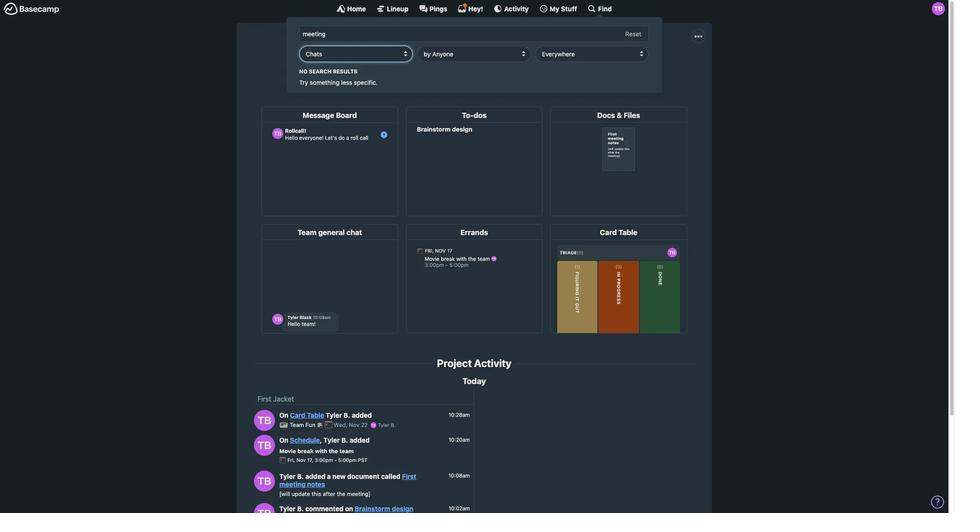 Task type: vqa. For each thing, say whether or not it's contained in the screenshot.
Someone's associated with Someone's activity
no



Task type: locate. For each thing, give the bounding box(es) containing it.
table
[[307, 412, 324, 420]]

b. up team
[[342, 437, 348, 444]]

update
[[292, 491, 310, 498]]

-
[[335, 458, 337, 463]]

3:00pm
[[315, 458, 333, 463]]

jacket up card
[[273, 396, 294, 403]]

[will update this after the meeting]
[[279, 491, 371, 498]]

1 horizontal spatial nov
[[349, 422, 360, 429]]

meeting]
[[347, 491, 371, 498]]

activity left the my
[[504, 5, 529, 12]]

added for ,       tyler b. added
[[350, 437, 370, 444]]

2 of from the left
[[606, 60, 612, 68]]

None reset field
[[621, 29, 646, 40]]

activity inside main "element"
[[504, 5, 529, 12]]

tyler down fri,
[[279, 473, 296, 480]]

10:20am element
[[449, 437, 470, 443]]

on left card
[[279, 412, 289, 420]]

nov left 17,
[[297, 458, 306, 463]]

0 horizontal spatial first
[[258, 396, 271, 403]]

on up movie
[[279, 437, 289, 444]]

Search for… search field
[[300, 26, 649, 42]]

hey! button
[[458, 3, 483, 13]]

the left first
[[353, 60, 363, 68]]

the inside movie break with the team fri, nov 17, 3:00pm -     5:00pm pst
[[329, 448, 338, 455]]

tyler
[[326, 412, 342, 420], [378, 423, 390, 428], [324, 437, 340, 444], [279, 473, 296, 480], [279, 505, 296, 513]]

brainstorm
[[355, 505, 390, 513]]

0 vertical spatial jacket
[[469, 40, 513, 57]]

1 horizontal spatial colors!
[[614, 60, 636, 68]]

first jacket link
[[258, 396, 294, 403]]

b.
[[344, 412, 350, 420], [391, 423, 396, 428], [342, 437, 348, 444], [297, 473, 304, 480], [297, 505, 304, 513]]

called
[[381, 473, 401, 480]]

something
[[310, 79, 340, 86]]

try something less specific. alert
[[300, 68, 649, 87]]

1 vertical spatial on
[[279, 437, 289, 444]]

and left the strips
[[515, 60, 526, 68]]

new
[[333, 473, 346, 480]]

1 vertical spatial added
[[350, 437, 370, 444]]

0 horizontal spatial colors!
[[561, 60, 583, 68]]

rabits
[[495, 60, 513, 68]]

1 vertical spatial first
[[258, 396, 271, 403]]

added down 22
[[350, 437, 370, 444]]

on schedule ,       tyler b. added
[[279, 437, 370, 444]]

1 horizontal spatial of
[[606, 60, 612, 68]]

tyler down [will
[[279, 505, 296, 513]]

fun
[[306, 422, 316, 429]]

break
[[298, 448, 314, 455]]

of right lot
[[606, 60, 612, 68]]

colors! left "a" at the right of the page
[[561, 60, 583, 68]]

and
[[515, 60, 526, 68], [548, 60, 560, 68]]

1 vertical spatial nov
[[297, 458, 306, 463]]

a
[[585, 60, 589, 68]]

activity
[[504, 5, 529, 12], [474, 357, 512, 370]]

0 vertical spatial added
[[352, 412, 372, 420]]

first inside first meeting notes
[[402, 473, 417, 480]]

activity link
[[494, 4, 529, 13]]

i
[[453, 60, 454, 68]]

on
[[279, 412, 289, 420], [279, 437, 289, 444]]

find button
[[588, 4, 612, 13]]

added left a
[[306, 473, 326, 480]]

pings button
[[419, 4, 448, 13]]

colors! right lot
[[614, 60, 636, 68]]

tyler right 22
[[378, 423, 390, 428]]

0 horizontal spatial jacket
[[273, 396, 294, 403]]

project
[[437, 357, 472, 370]]

movie break with the team link
[[279, 448, 354, 455]]

on for on schedule ,       tyler b. added
[[279, 437, 289, 444]]

the right the after on the bottom left of page
[[337, 491, 346, 498]]

specific.
[[354, 79, 378, 86]]

b. right 22
[[391, 423, 396, 428]]

movie
[[279, 448, 296, 455]]

0 vertical spatial first
[[436, 40, 466, 57]]

jacket for first jacket let's create the first jacket of the company! i am thinking rabits and strips and colors! a lot of colors!
[[469, 40, 513, 57]]

2 horizontal spatial first
[[436, 40, 466, 57]]

0 vertical spatial on
[[279, 412, 289, 420]]

activity up today
[[474, 357, 512, 370]]

0 vertical spatial activity
[[504, 5, 529, 12]]

b. down update
[[297, 505, 304, 513]]

0 horizontal spatial and
[[515, 60, 526, 68]]

10:02am
[[449, 505, 470, 512]]

0 horizontal spatial of
[[399, 60, 406, 68]]

,
[[320, 437, 322, 444]]

1 horizontal spatial and
[[548, 60, 560, 68]]

and right the strips
[[548, 60, 560, 68]]

nov
[[349, 422, 360, 429], [297, 458, 306, 463]]

hey!
[[469, 5, 483, 12]]

after
[[323, 491, 335, 498]]

2 on from the top
[[279, 437, 289, 444]]

card table link
[[290, 412, 324, 420]]

1 on from the top
[[279, 412, 289, 420]]

am
[[456, 60, 466, 68]]

of
[[399, 60, 406, 68], [606, 60, 612, 68]]

the up -
[[329, 448, 338, 455]]

22
[[361, 422, 368, 429]]

pst
[[358, 458, 368, 463]]

lineup
[[387, 5, 409, 12]]

team
[[290, 422, 304, 429]]

tyler black image
[[932, 2, 946, 15], [254, 410, 275, 431], [371, 423, 377, 429], [254, 471, 275, 492]]

b. up update
[[297, 473, 304, 480]]

first
[[436, 40, 466, 57], [258, 396, 271, 403], [402, 473, 417, 480]]

first for first jacket
[[258, 396, 271, 403]]

document
[[347, 473, 380, 480]]

jacket
[[469, 40, 513, 57], [273, 396, 294, 403]]

1 vertical spatial activity
[[474, 357, 512, 370]]

nov left 22
[[349, 422, 360, 429]]

2 colors! from the left
[[614, 60, 636, 68]]

of right jacket
[[399, 60, 406, 68]]

the
[[353, 60, 363, 68], [408, 60, 418, 68], [329, 448, 338, 455], [337, 491, 346, 498]]

tyler right ,
[[324, 437, 340, 444]]

2 vertical spatial first
[[402, 473, 417, 480]]

try
[[300, 79, 309, 86]]

added
[[352, 412, 372, 420], [350, 437, 370, 444], [306, 473, 326, 480]]

lot
[[591, 60, 604, 68]]

1 horizontal spatial first
[[402, 473, 417, 480]]

with
[[315, 448, 327, 455]]

tyler black image inside main "element"
[[932, 2, 946, 15]]

jacket up thinking
[[469, 40, 513, 57]]

1 vertical spatial jacket
[[273, 396, 294, 403]]

b. up wed, nov 22 on the left of page
[[344, 412, 350, 420]]

colors!
[[561, 60, 583, 68], [614, 60, 636, 68]]

tyler for tyler b. commented on brainstorm design
[[279, 505, 296, 513]]

jacket inside first jacket let's create the first jacket of the company! i am thinking rabits and strips and colors! a lot of colors!
[[469, 40, 513, 57]]

first inside first jacket let's create the first jacket of the company! i am thinking rabits and strips and colors! a lot of colors!
[[436, 40, 466, 57]]

0 horizontal spatial nov
[[297, 458, 306, 463]]

1 horizontal spatial jacket
[[469, 40, 513, 57]]

added up 22
[[352, 412, 372, 420]]



Task type: describe. For each thing, give the bounding box(es) containing it.
first meeting notes
[[279, 473, 417, 488]]

first jacket let's create the first jacket of the company! i am thinking rabits and strips and colors! a lot of colors!
[[313, 40, 636, 68]]

no search results try something less specific.
[[300, 68, 378, 86]]

today
[[463, 376, 486, 386]]

2 and from the left
[[548, 60, 560, 68]]

first
[[365, 60, 377, 68]]

10:08am element
[[449, 473, 470, 479]]

first for first meeting notes
[[402, 473, 417, 480]]

commented
[[306, 505, 344, 513]]

the left company! at the top left of the page
[[408, 60, 418, 68]]

5:00pm
[[338, 458, 357, 463]]

this
[[312, 491, 321, 498]]

card
[[290, 412, 305, 420]]

schedule
[[290, 437, 320, 444]]

no
[[300, 68, 308, 75]]

my
[[550, 5, 560, 12]]

wed, nov 22
[[334, 422, 370, 429]]

company!
[[420, 60, 451, 68]]

create
[[331, 60, 351, 68]]

b. for tyler b. commented on brainstorm design
[[297, 505, 304, 513]]

17,
[[307, 458, 313, 463]]

jacket
[[379, 60, 398, 68]]

home link
[[337, 4, 366, 13]]

meeting
[[279, 480, 306, 488]]

schedule link
[[290, 437, 320, 444]]

tyler b.
[[377, 423, 396, 428]]

team
[[340, 448, 354, 455]]

strips
[[528, 60, 546, 68]]

main element
[[0, 0, 949, 93]]

10:08am
[[449, 473, 470, 479]]

tyler black image
[[254, 435, 275, 456]]

pings
[[430, 5, 448, 12]]

a
[[327, 473, 331, 480]]

home
[[347, 5, 366, 12]]

results
[[333, 68, 358, 75]]

10:28am
[[449, 412, 470, 418]]

notes
[[307, 480, 325, 488]]

added for tyler b. added
[[352, 412, 372, 420]]

team fun
[[290, 422, 317, 429]]

tyler for tyler b. added a new document called
[[279, 473, 296, 480]]

switch accounts image
[[3, 2, 59, 16]]

first for first jacket let's create the first jacket of the company! i am thinking rabits and strips and colors! a lot of colors!
[[436, 40, 466, 57]]

b. for tyler b.
[[391, 423, 396, 428]]

project activity
[[437, 357, 512, 370]]

on card table tyler b. added
[[279, 412, 372, 420]]

nov inside movie break with the team fri, nov 17, 3:00pm -     5:00pm pst
[[297, 458, 306, 463]]

first jacket
[[258, 396, 294, 403]]

brainstorm design link
[[355, 505, 414, 513]]

on
[[345, 505, 353, 513]]

1 of from the left
[[399, 60, 406, 68]]

none reset field inside main "element"
[[621, 29, 646, 40]]

b. for tyler b. added a new document called
[[297, 473, 304, 480]]

thinking
[[468, 60, 493, 68]]

10:28am element
[[449, 412, 470, 418]]

first meeting notes link
[[279, 473, 417, 488]]

2 vertical spatial added
[[306, 473, 326, 480]]

tyler b. added a new document called
[[279, 473, 402, 480]]

movie break with the team fri, nov 17, 3:00pm -     5:00pm pst
[[279, 448, 368, 463]]

[will
[[279, 491, 290, 498]]

search
[[309, 68, 332, 75]]

tyler for tyler b.
[[378, 423, 390, 428]]

tyler up wed,
[[326, 412, 342, 420]]

tyler b. commented on brainstorm design
[[279, 505, 414, 513]]

my stuff button
[[539, 4, 577, 13]]

10:20am
[[449, 437, 470, 443]]

0 vertical spatial nov
[[349, 422, 360, 429]]

less
[[342, 79, 353, 86]]

fri,
[[288, 458, 295, 463]]

on for on card table tyler b. added
[[279, 412, 289, 420]]

1 and from the left
[[515, 60, 526, 68]]

10:02am element
[[449, 505, 470, 512]]

design
[[392, 505, 414, 513]]

jacket for first jacket
[[273, 396, 294, 403]]

find
[[598, 5, 612, 12]]

my stuff
[[550, 5, 577, 12]]

1 colors! from the left
[[561, 60, 583, 68]]

let's
[[313, 60, 329, 68]]

people on this project element
[[492, 69, 517, 96]]

wed,
[[334, 422, 348, 429]]

lineup link
[[377, 4, 409, 13]]

stuff
[[561, 5, 577, 12]]



